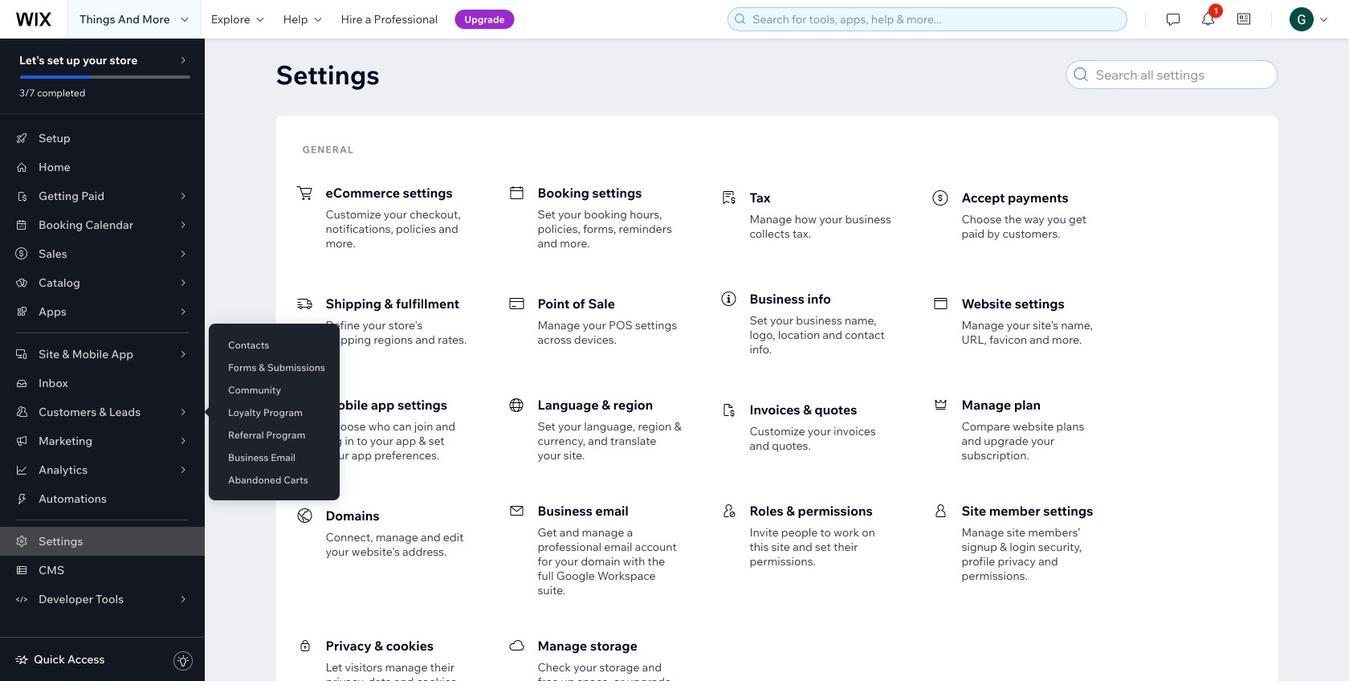 Task type: locate. For each thing, give the bounding box(es) containing it.
Search all settings field
[[1091, 61, 1272, 88]]

Search for tools, apps, help & more... field
[[748, 8, 1122, 31]]



Task type: describe. For each thing, give the bounding box(es) containing it.
sidebar element
[[0, 39, 205, 681]]

general-section element
[[290, 159, 1264, 681]]



Task type: vqa. For each thing, say whether or not it's contained in the screenshot.
constant contact by digioh logo
no



